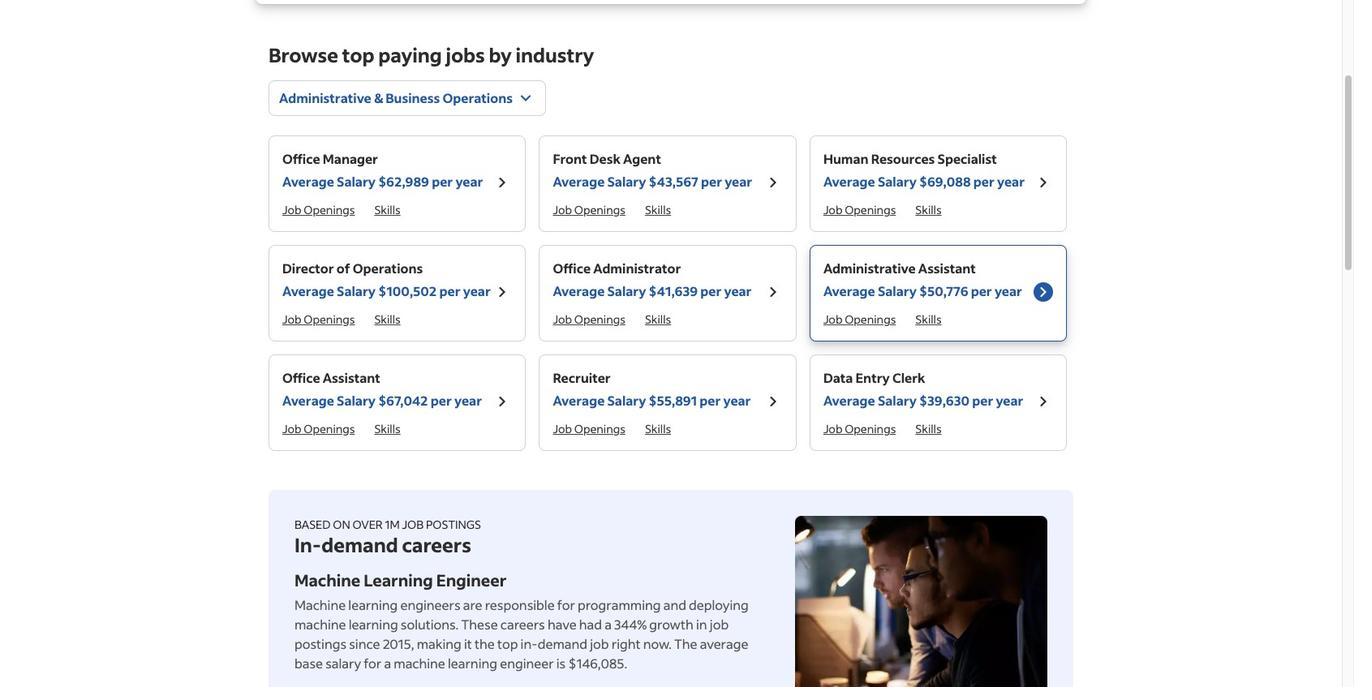 Task type: locate. For each thing, give the bounding box(es) containing it.
skills link down $43,567
[[645, 202, 671, 217]]

job openings link for director of operations average salary $100,502 per year
[[282, 312, 355, 327]]

learning
[[348, 596, 398, 613], [349, 616, 398, 633], [448, 655, 497, 672]]

job openings for front desk agent average salary $43,567 per year
[[553, 202, 626, 217]]

year right $69,088
[[997, 173, 1025, 190]]

top
[[342, 42, 374, 67], [497, 635, 518, 652]]

salary
[[337, 173, 376, 190], [607, 173, 646, 190], [878, 173, 917, 190], [337, 282, 376, 299], [607, 282, 646, 299], [878, 282, 917, 299], [337, 392, 376, 409], [607, 392, 646, 409], [878, 392, 917, 409]]

a down 2015,
[[384, 655, 391, 672]]

0 horizontal spatial administrative
[[279, 89, 371, 106]]

openings
[[304, 202, 355, 217], [574, 202, 626, 217], [845, 202, 896, 217], [304, 312, 355, 327], [574, 312, 626, 327], [845, 312, 896, 327], [304, 421, 355, 437], [574, 421, 626, 437], [845, 421, 896, 437]]

average inside director of operations average salary $100,502 per year
[[282, 282, 334, 299]]

engineers
[[400, 596, 461, 613]]

salary inside the office assistant average salary $67,042 per year
[[337, 392, 376, 409]]

skills link down $55,891
[[645, 421, 671, 437]]

skills for $100,502 per year
[[374, 312, 401, 327]]

per right $43,567
[[701, 173, 722, 190]]

job openings for human resources specialist average salary $69,088 per year
[[824, 202, 896, 217]]

per right $50,776
[[971, 282, 992, 299]]

openings down recruiter
[[574, 421, 626, 437]]

machine
[[295, 570, 360, 591], [295, 596, 346, 613]]

1 vertical spatial careers
[[501, 616, 545, 633]]

openings for data entry clerk average salary $39,630 per year
[[845, 421, 896, 437]]

skills link
[[374, 202, 401, 217], [645, 202, 671, 217], [916, 202, 942, 217], [374, 312, 401, 327], [645, 312, 671, 327], [916, 312, 942, 327], [374, 421, 401, 437], [645, 421, 671, 437], [916, 421, 942, 437]]

job for data entry clerk average salary $39,630 per year
[[824, 421, 843, 437]]

deploying
[[689, 596, 749, 613]]

skills link down $100,502
[[374, 312, 401, 327]]

0 vertical spatial learning
[[348, 596, 398, 613]]

$55,891
[[649, 392, 697, 409]]

assistant up $50,776
[[918, 260, 976, 277]]

job for administrative assistant average salary $50,776 per year
[[824, 312, 843, 327]]

salary left '$67,042'
[[337, 392, 376, 409]]

salary down manager
[[337, 173, 376, 190]]

job openings link up recruiter
[[553, 312, 626, 327]]

over
[[353, 517, 383, 532]]

learning down it
[[448, 655, 497, 672]]

year right $50,776
[[995, 282, 1022, 299]]

1 vertical spatial machine
[[394, 655, 445, 672]]

administrative inside administrative assistant average salary $50,776 per year
[[824, 260, 916, 277]]

salary inside human resources specialist average salary $69,088 per year
[[878, 173, 917, 190]]

a
[[605, 616, 612, 633], [384, 655, 391, 672]]

office assistant average salary $67,042 per year
[[282, 369, 482, 409]]

openings down human
[[845, 202, 896, 217]]

learning up since
[[349, 616, 398, 633]]

careers down responsible
[[501, 616, 545, 633]]

are
[[463, 596, 482, 613]]

skills down $55,891
[[645, 421, 671, 437]]

0 horizontal spatial operations
[[353, 260, 423, 277]]

0 vertical spatial top
[[342, 42, 374, 67]]

salary down clerk
[[878, 392, 917, 409]]

careers inside "based on over 1m job postings in-demand careers"
[[402, 532, 471, 557]]

salary left $55,891
[[607, 392, 646, 409]]

skills link down '$67,042'
[[374, 421, 401, 437]]

per right $39,630 at bottom
[[972, 392, 993, 409]]

skills down the $41,639
[[645, 312, 671, 327]]

job openings link for administrative assistant average salary $50,776 per year
[[824, 312, 896, 327]]

average inside 'data entry clerk average salary $39,630 per year'
[[824, 392, 875, 409]]

1m
[[385, 517, 400, 532]]

job for office administrator average salary $41,639 per year
[[553, 312, 572, 327]]

job openings down the office assistant average salary $67,042 per year
[[282, 421, 355, 437]]

per inside 'data entry clerk average salary $39,630 per year'
[[972, 392, 993, 409]]

openings down entry
[[845, 421, 896, 437]]

1 horizontal spatial demand
[[538, 635, 588, 652]]

skills
[[374, 202, 401, 217], [645, 202, 671, 217], [916, 202, 942, 217], [374, 312, 401, 327], [645, 312, 671, 327], [916, 312, 942, 327], [374, 421, 401, 437], [645, 421, 671, 437], [916, 421, 942, 437]]

the
[[475, 635, 495, 652]]

job openings down desk
[[553, 202, 626, 217]]

openings up entry
[[845, 312, 896, 327]]

job openings link down the office assistant average salary $67,042 per year
[[282, 421, 355, 437]]

skills down $50,776
[[916, 312, 942, 327]]

assistant inside administrative assistant average salary $50,776 per year
[[918, 260, 976, 277]]

344%
[[614, 616, 647, 633]]

director
[[282, 260, 334, 277]]

job openings for office assistant average salary $67,042 per year
[[282, 421, 355, 437]]

openings down of
[[304, 312, 355, 327]]

year right $55,891
[[723, 392, 751, 409]]

skills link down $69,088
[[916, 202, 942, 217]]

job openings for office manager average salary $62,989 per year
[[282, 202, 355, 217]]

skills for $55,891 per year
[[645, 421, 671, 437]]

office for office administrator average salary $41,639 per year
[[553, 260, 591, 277]]

top up the '&'
[[342, 42, 374, 67]]

per
[[432, 173, 453, 190], [701, 173, 722, 190], [974, 173, 995, 190], [439, 282, 461, 299], [701, 282, 722, 299], [971, 282, 992, 299], [431, 392, 452, 409], [700, 392, 721, 409], [972, 392, 993, 409]]

$50,776
[[919, 282, 968, 299]]

making
[[417, 635, 462, 652]]

1 horizontal spatial job
[[710, 616, 729, 633]]

1 horizontal spatial careers
[[501, 616, 545, 633]]

job for front desk agent average salary $43,567 per year
[[553, 202, 572, 217]]

salary down of
[[337, 282, 376, 299]]

average
[[282, 173, 334, 190], [553, 173, 605, 190], [824, 173, 875, 190], [282, 282, 334, 299], [553, 282, 605, 299], [824, 282, 875, 299], [282, 392, 334, 409], [553, 392, 605, 409], [824, 392, 875, 409]]

assistant up '$67,042'
[[323, 369, 380, 386]]

1 vertical spatial job
[[590, 635, 609, 652]]

job openings up the director
[[282, 202, 355, 217]]

a right had at the bottom left
[[605, 616, 612, 633]]

skills link down $50,776
[[916, 312, 942, 327]]

job openings for office administrator average salary $41,639 per year
[[553, 312, 626, 327]]

office inside the office assistant average salary $67,042 per year
[[282, 369, 320, 386]]

for up have at the bottom
[[557, 596, 575, 613]]

year right the $41,639
[[724, 282, 752, 299]]

office manager average salary $62,989 per year
[[282, 150, 483, 190]]

salary inside administrative assistant average salary $50,776 per year
[[878, 282, 917, 299]]

year right $39,630 at bottom
[[996, 392, 1024, 409]]

job for recruiter average salary $55,891 per year
[[553, 421, 572, 437]]

skills link for $39,630 per year
[[916, 421, 942, 437]]

job openings for recruiter average salary $55,891 per year
[[553, 421, 626, 437]]

openings down the office assistant average salary $67,042 per year
[[304, 421, 355, 437]]

1 horizontal spatial machine
[[394, 655, 445, 672]]

per right the $62,989
[[432, 173, 453, 190]]

job openings down entry
[[824, 421, 896, 437]]

job openings link up the director
[[282, 202, 355, 217]]

openings for office assistant average salary $67,042 per year
[[304, 421, 355, 437]]

job openings link for office assistant average salary $67,042 per year
[[282, 421, 355, 437]]

per inside recruiter average salary $55,891 per year
[[700, 392, 721, 409]]

demand
[[322, 532, 398, 557], [538, 635, 588, 652]]

1 vertical spatial office
[[553, 260, 591, 277]]

job openings down the director
[[282, 312, 355, 327]]

data
[[824, 369, 853, 386]]

skills down '$67,042'
[[374, 421, 401, 437]]

salary down agent
[[607, 173, 646, 190]]

administrator
[[593, 260, 681, 277]]

job openings link down recruiter
[[553, 421, 626, 437]]

1 vertical spatial operations
[[353, 260, 423, 277]]

machine up the postings
[[295, 616, 346, 633]]

openings for office manager average salary $62,989 per year
[[304, 202, 355, 217]]

0 vertical spatial for
[[557, 596, 575, 613]]

salary left $50,776
[[878, 282, 917, 299]]

0 vertical spatial demand
[[322, 532, 398, 557]]

skills link down the $41,639
[[645, 312, 671, 327]]

0 horizontal spatial demand
[[322, 532, 398, 557]]

job
[[282, 202, 301, 217], [553, 202, 572, 217], [824, 202, 843, 217], [282, 312, 301, 327], [553, 312, 572, 327], [824, 312, 843, 327], [282, 421, 301, 437], [553, 421, 572, 437], [824, 421, 843, 437]]

solutions.
[[401, 616, 459, 633]]

year right the $62,989
[[456, 173, 483, 190]]

$41,639
[[649, 282, 698, 299]]

had
[[579, 616, 602, 633]]

1 horizontal spatial assistant
[[918, 260, 976, 277]]

2 vertical spatial learning
[[448, 655, 497, 672]]

by
[[489, 42, 512, 67]]

based on over 1m job postings in-demand careers
[[295, 517, 481, 557]]

front desk agent average salary $43,567 per year
[[553, 150, 752, 190]]

job
[[710, 616, 729, 633], [590, 635, 609, 652]]

openings for director of operations average salary $100,502 per year
[[304, 312, 355, 327]]

0 horizontal spatial for
[[364, 655, 382, 672]]

job openings link down entry
[[824, 421, 896, 437]]

machine up the postings
[[295, 596, 346, 613]]

year inside 'data entry clerk average salary $39,630 per year'
[[996, 392, 1024, 409]]

1 vertical spatial for
[[364, 655, 382, 672]]

job for human resources specialist average salary $69,088 per year
[[824, 202, 843, 217]]

1 vertical spatial top
[[497, 635, 518, 652]]

operations up $100,502
[[353, 260, 423, 277]]

assistant for $67,042
[[323, 369, 380, 386]]

per right $100,502
[[439, 282, 461, 299]]

year right '$67,042'
[[454, 392, 482, 409]]

machine down in-
[[295, 570, 360, 591]]

job openings
[[282, 202, 355, 217], [553, 202, 626, 217], [824, 202, 896, 217], [282, 312, 355, 327], [553, 312, 626, 327], [824, 312, 896, 327], [282, 421, 355, 437], [553, 421, 626, 437], [824, 421, 896, 437]]

top inside machine learning engineer machine learning engineers are responsible for programming and deploying machine learning solutions. these careers have had a 344% growth in job postings since 2015, making it the top in-demand job right now. the average base salary for a machine learning engineer is $146,085.
[[497, 635, 518, 652]]

operations down jobs
[[443, 89, 513, 106]]

per inside office manager average salary $62,989 per year
[[432, 173, 453, 190]]

and
[[664, 596, 686, 613]]

year right $43,567
[[725, 173, 752, 190]]

administrative for business
[[279, 89, 371, 106]]

for
[[557, 596, 575, 613], [364, 655, 382, 672]]

salary down administrator at the top of page
[[607, 282, 646, 299]]

machine
[[295, 616, 346, 633], [394, 655, 445, 672]]

office
[[282, 150, 320, 167], [553, 260, 591, 277], [282, 369, 320, 386]]

skills for $50,776 per year
[[916, 312, 942, 327]]

recruiter average salary $55,891 per year
[[553, 369, 751, 409]]

job right in at bottom
[[710, 616, 729, 633]]

postings
[[426, 517, 481, 532]]

browse
[[269, 42, 338, 67]]

year inside recruiter average salary $55,891 per year
[[723, 392, 751, 409]]

skills down $100,502
[[374, 312, 401, 327]]

1 horizontal spatial top
[[497, 635, 518, 652]]

skills link down $39,630 at bottom
[[916, 421, 942, 437]]

skills link for $62,989 per year
[[374, 202, 401, 217]]

per right '$67,042'
[[431, 392, 452, 409]]

assistant inside the office assistant average salary $67,042 per year
[[323, 369, 380, 386]]

salary inside front desk agent average salary $43,567 per year
[[607, 173, 646, 190]]

salary down resources
[[878, 173, 917, 190]]

1 horizontal spatial operations
[[443, 89, 513, 106]]

skills down $43,567
[[645, 202, 671, 217]]

1 horizontal spatial for
[[557, 596, 575, 613]]

0 vertical spatial operations
[[443, 89, 513, 106]]

2 vertical spatial office
[[282, 369, 320, 386]]

year inside the office assistant average salary $67,042 per year
[[454, 392, 482, 409]]

industry
[[516, 42, 594, 67]]

per right the $41,639
[[701, 282, 722, 299]]

skills for $43,567 per year
[[645, 202, 671, 217]]

openings down manager
[[304, 202, 355, 217]]

1 horizontal spatial administrative
[[824, 260, 916, 277]]

job openings link up entry
[[824, 312, 896, 327]]

0 vertical spatial machine
[[295, 616, 346, 633]]

director of operations average salary $100,502 per year
[[282, 260, 491, 299]]

0 horizontal spatial careers
[[402, 532, 471, 557]]

skills link down the $62,989
[[374, 202, 401, 217]]

learning
[[364, 570, 433, 591]]

1 vertical spatial assistant
[[323, 369, 380, 386]]

1 machine from the top
[[295, 570, 360, 591]]

per down specialist
[[974, 173, 995, 190]]

salary
[[326, 655, 361, 672]]

based
[[295, 517, 331, 532]]

salary inside office manager average salary $62,989 per year
[[337, 173, 376, 190]]

0 vertical spatial office
[[282, 150, 320, 167]]

salary inside recruiter average salary $55,891 per year
[[607, 392, 646, 409]]

per inside administrative assistant average salary $50,776 per year
[[971, 282, 992, 299]]

front
[[553, 150, 587, 167]]

operations
[[443, 89, 513, 106], [353, 260, 423, 277]]

job openings down recruiter
[[553, 421, 626, 437]]

job openings link for human resources specialist average salary $69,088 per year
[[824, 202, 896, 217]]

year inside office manager average salary $62,989 per year
[[456, 173, 483, 190]]

0 horizontal spatial assistant
[[323, 369, 380, 386]]

administrative
[[279, 89, 371, 106], [824, 260, 916, 277]]

of
[[337, 260, 350, 277]]

engineer
[[500, 655, 554, 672]]

1 vertical spatial learning
[[349, 616, 398, 633]]

job openings down human
[[824, 202, 896, 217]]

year inside director of operations average salary $100,502 per year
[[463, 282, 491, 299]]

demand inside machine learning engineer machine learning engineers are responsible for programming and deploying machine learning solutions. these careers have had a 344% growth in job postings since 2015, making it the top in-demand job right now. the average base salary for a machine learning engineer is $146,085.
[[538, 635, 588, 652]]

desk
[[590, 150, 621, 167]]

1 vertical spatial administrative
[[824, 260, 916, 277]]

careers right 1m
[[402, 532, 471, 557]]

job openings up recruiter
[[553, 312, 626, 327]]

job up the $146,085.
[[590, 635, 609, 652]]

$100,502
[[378, 282, 437, 299]]

openings down desk
[[574, 202, 626, 217]]

year right $100,502
[[463, 282, 491, 299]]

1 vertical spatial a
[[384, 655, 391, 672]]

top left in-
[[497, 635, 518, 652]]

skills down $69,088
[[916, 202, 942, 217]]

0 vertical spatial careers
[[402, 532, 471, 557]]

office administrator average salary $41,639 per year
[[553, 260, 752, 299]]

administrative inside dropdown button
[[279, 89, 371, 106]]

0 vertical spatial machine
[[295, 570, 360, 591]]

year inside administrative assistant average salary $50,776 per year
[[995, 282, 1022, 299]]

openings up recruiter
[[574, 312, 626, 327]]

$67,042
[[378, 392, 428, 409]]

machine down making
[[394, 655, 445, 672]]

since
[[349, 635, 380, 652]]

careers
[[402, 532, 471, 557], [501, 616, 545, 633]]

office inside office administrator average salary $41,639 per year
[[553, 260, 591, 277]]

job openings link
[[282, 202, 355, 217], [553, 202, 626, 217], [824, 202, 896, 217], [282, 312, 355, 327], [553, 312, 626, 327], [824, 312, 896, 327], [282, 421, 355, 437], [553, 421, 626, 437], [824, 421, 896, 437]]

learning down learning on the left bottom
[[348, 596, 398, 613]]

job openings link down desk
[[553, 202, 626, 217]]

assistant
[[918, 260, 976, 277], [323, 369, 380, 386]]

skills down the $62,989
[[374, 202, 401, 217]]

for down since
[[364, 655, 382, 672]]

1 vertical spatial machine
[[295, 596, 346, 613]]

1 horizontal spatial a
[[605, 616, 612, 633]]

year
[[456, 173, 483, 190], [725, 173, 752, 190], [997, 173, 1025, 190], [463, 282, 491, 299], [724, 282, 752, 299], [995, 282, 1022, 299], [454, 392, 482, 409], [723, 392, 751, 409], [996, 392, 1024, 409]]

year inside office administrator average salary $41,639 per year
[[724, 282, 752, 299]]

skills down $39,630 at bottom
[[916, 421, 942, 437]]

0 vertical spatial administrative
[[279, 89, 371, 106]]

1 vertical spatial demand
[[538, 635, 588, 652]]

0 vertical spatial assistant
[[918, 260, 976, 277]]

job openings link down human
[[824, 202, 896, 217]]

per right $55,891
[[700, 392, 721, 409]]

job openings link down the director
[[282, 312, 355, 327]]

salary inside 'data entry clerk average salary $39,630 per year'
[[878, 392, 917, 409]]

operations inside dropdown button
[[443, 89, 513, 106]]

office inside office manager average salary $62,989 per year
[[282, 150, 320, 167]]

per inside front desk agent average salary $43,567 per year
[[701, 173, 722, 190]]

2015,
[[383, 635, 414, 652]]

skills link for $50,776 per year
[[916, 312, 942, 327]]

job openings up entry
[[824, 312, 896, 327]]



Task type: describe. For each thing, give the bounding box(es) containing it.
job openings link for front desk agent average salary $43,567 per year
[[553, 202, 626, 217]]

year inside front desk agent average salary $43,567 per year
[[725, 173, 752, 190]]

administrative & business operations
[[279, 89, 513, 106]]

average inside office manager average salary $62,989 per year
[[282, 173, 334, 190]]

$39,630
[[919, 392, 970, 409]]

human resources specialist average salary $69,088 per year
[[824, 150, 1025, 190]]

entry
[[856, 369, 890, 386]]

openings for administrative assistant average salary $50,776 per year
[[845, 312, 896, 327]]

job
[[402, 517, 424, 532]]

average inside office administrator average salary $41,639 per year
[[553, 282, 605, 299]]

it
[[464, 635, 472, 652]]

skills for $39,630 per year
[[916, 421, 942, 437]]

0 horizontal spatial machine
[[295, 616, 346, 633]]

recruiter
[[553, 369, 611, 386]]

$62,989
[[378, 173, 429, 190]]

in
[[696, 616, 707, 633]]

average inside administrative assistant average salary $50,776 per year
[[824, 282, 875, 299]]

skills link for $69,088 per year
[[916, 202, 942, 217]]

data entry clerk average salary $39,630 per year
[[824, 369, 1024, 409]]

job openings for director of operations average salary $100,502 per year
[[282, 312, 355, 327]]

job openings link for data entry clerk average salary $39,630 per year
[[824, 421, 896, 437]]

skills link for $43,567 per year
[[645, 202, 671, 217]]

salary inside office administrator average salary $41,639 per year
[[607, 282, 646, 299]]

skills link for $100,502 per year
[[374, 312, 401, 327]]

administrative & business operations button
[[269, 80, 546, 116]]

average inside front desk agent average salary $43,567 per year
[[553, 173, 605, 190]]

manager
[[323, 150, 378, 167]]

office for office manager average salary $62,989 per year
[[282, 150, 320, 167]]

skills link for $41,639 per year
[[645, 312, 671, 327]]

skills for $69,088 per year
[[916, 202, 942, 217]]

jobs
[[446, 42, 485, 67]]

$43,567
[[649, 173, 699, 190]]

in-
[[521, 635, 538, 652]]

0 horizontal spatial job
[[590, 635, 609, 652]]

openings for recruiter average salary $55,891 per year
[[574, 421, 626, 437]]

per inside the office assistant average salary $67,042 per year
[[431, 392, 452, 409]]

skills link for $67,042 per year
[[374, 421, 401, 437]]

job openings link for office manager average salary $62,989 per year
[[282, 202, 355, 217]]

assistant for $50,776
[[918, 260, 976, 277]]

0 vertical spatial job
[[710, 616, 729, 633]]

the
[[674, 635, 697, 652]]

average inside the office assistant average salary $67,042 per year
[[282, 392, 334, 409]]

now.
[[643, 635, 672, 652]]

year inside human resources specialist average salary $69,088 per year
[[997, 173, 1025, 190]]

careers inside machine learning engineer machine learning engineers are responsible for programming and deploying machine learning solutions. these careers have had a 344% growth in job postings since 2015, making it the top in-demand job right now. the average base salary for a machine learning engineer is $146,085.
[[501, 616, 545, 633]]

salary inside director of operations average salary $100,502 per year
[[337, 282, 376, 299]]

job openings for administrative assistant average salary $50,776 per year
[[824, 312, 896, 327]]

responsible
[[485, 596, 555, 613]]

operations inside director of operations average salary $100,502 per year
[[353, 260, 423, 277]]

base
[[295, 655, 323, 672]]

have
[[548, 616, 577, 633]]

average inside human resources specialist average salary $69,088 per year
[[824, 173, 875, 190]]

openings for front desk agent average salary $43,567 per year
[[574, 202, 626, 217]]

job openings link for office administrator average salary $41,639 per year
[[553, 312, 626, 327]]

average inside recruiter average salary $55,891 per year
[[553, 392, 605, 409]]

job openings link for recruiter average salary $55,891 per year
[[553, 421, 626, 437]]

openings for human resources specialist average salary $69,088 per year
[[845, 202, 896, 217]]

right
[[612, 635, 641, 652]]

job for office manager average salary $62,989 per year
[[282, 202, 301, 217]]

resources
[[871, 150, 935, 167]]

specialist
[[938, 150, 997, 167]]

growth
[[649, 616, 694, 633]]

openings for office administrator average salary $41,639 per year
[[574, 312, 626, 327]]

job openings for data entry clerk average salary $39,630 per year
[[824, 421, 896, 437]]

paying
[[378, 42, 442, 67]]

office for office assistant average salary $67,042 per year
[[282, 369, 320, 386]]

on
[[333, 517, 350, 532]]

skills for $67,042 per year
[[374, 421, 401, 437]]

clerk
[[893, 369, 925, 386]]

$69,088
[[919, 173, 971, 190]]

human
[[824, 150, 869, 167]]

average
[[700, 635, 748, 652]]

per inside human resources specialist average salary $69,088 per year
[[974, 173, 995, 190]]

in-
[[295, 532, 322, 557]]

these
[[461, 616, 498, 633]]

$146,085.
[[568, 655, 627, 672]]

job for office assistant average salary $67,042 per year
[[282, 421, 301, 437]]

per inside office administrator average salary $41,639 per year
[[701, 282, 722, 299]]

administrative for average
[[824, 260, 916, 277]]

0 horizontal spatial top
[[342, 42, 374, 67]]

&
[[374, 89, 383, 106]]

demand inside "based on over 1m job postings in-demand careers"
[[322, 532, 398, 557]]

per inside director of operations average salary $100,502 per year
[[439, 282, 461, 299]]

is
[[556, 655, 566, 672]]

skills link for $55,891 per year
[[645, 421, 671, 437]]

skills for $41,639 per year
[[645, 312, 671, 327]]

agent
[[623, 150, 661, 167]]

browse top paying jobs by industry
[[269, 42, 594, 67]]

business
[[386, 89, 440, 106]]

administrative assistant average salary $50,776 per year
[[824, 260, 1022, 299]]

0 horizontal spatial a
[[384, 655, 391, 672]]

skills for $62,989 per year
[[374, 202, 401, 217]]

2 machine from the top
[[295, 596, 346, 613]]

machine learning engineer machine learning engineers are responsible for programming and deploying machine learning solutions. these careers have had a 344% growth in job postings since 2015, making it the top in-demand job right now. the average base salary for a machine learning engineer is $146,085.
[[295, 570, 749, 672]]

job for director of operations average salary $100,502 per year
[[282, 312, 301, 327]]

0 vertical spatial a
[[605, 616, 612, 633]]

engineer
[[436, 570, 507, 591]]

postings
[[295, 635, 346, 652]]

programming
[[578, 596, 661, 613]]



Task type: vqa. For each thing, say whether or not it's contained in the screenshot.
Job Actions Menu Is Collapsed image to the middle
no



